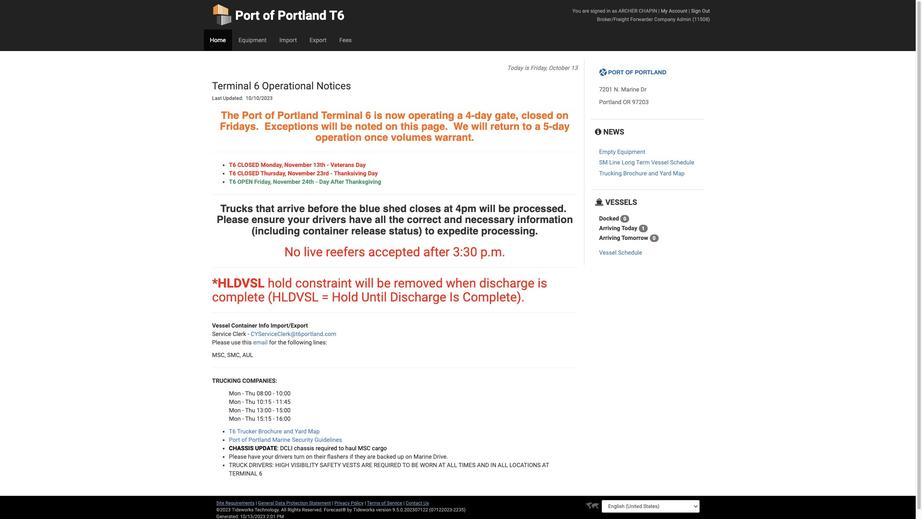 Task type: locate. For each thing, give the bounding box(es) containing it.
haul
[[345, 445, 356, 452]]

my account link
[[661, 8, 687, 14]]

this
[[401, 121, 419, 132], [242, 339, 252, 346]]

yard down sm line long term vessel schedule link
[[660, 170, 671, 177]]

6 down "drivers:"
[[259, 470, 262, 477]]

port up chassis
[[229, 437, 240, 443]]

port down 10/10/2023
[[242, 110, 262, 121]]

portland
[[278, 8, 327, 23], [599, 99, 621, 106], [277, 110, 318, 121], [248, 437, 271, 443]]

0 horizontal spatial terminal
[[212, 80, 251, 92]]

0 vertical spatial day
[[356, 162, 366, 168]]

vessel inside the empty equipment sm line long term vessel schedule trucking brochure and yard map
[[651, 159, 669, 166]]

yard
[[660, 170, 671, 177], [295, 428, 307, 435]]

please left that
[[217, 214, 249, 226]]

0 vertical spatial vessel
[[651, 159, 669, 166]]

equipment right the home
[[238, 37, 267, 43]]

t6 left open
[[229, 178, 236, 185]]

trucking brochure and yard map link
[[599, 170, 685, 177]]

this right once
[[401, 121, 419, 132]]

0 right tomorrow
[[653, 235, 656, 241]]

news
[[601, 128, 624, 136]]

will right 4pm
[[479, 203, 496, 215]]

1 horizontal spatial at
[[542, 462, 549, 469]]

0 vertical spatial drivers
[[312, 214, 346, 226]]

of inside site requirements | general data protection statement | privacy policy | terms of service | contact us ©2023 tideworks technology. all rights reserved. forecast® by tideworks version 9.5.0.202307122 (07122023-2235)
[[381, 501, 386, 506]]

thu
[[245, 390, 255, 397], [245, 399, 255, 405], [245, 407, 255, 414], [245, 416, 255, 422]]

1 horizontal spatial day
[[552, 121, 570, 132]]

on
[[556, 110, 569, 121], [385, 121, 398, 132], [306, 454, 313, 460], [405, 454, 412, 460]]

:
[[277, 445, 279, 452]]

day up thanksiving on the left top
[[356, 162, 366, 168]]

equipment button
[[232, 30, 273, 51]]

0 horizontal spatial equipment
[[238, 37, 267, 43]]

that
[[256, 203, 274, 215]]

lines:
[[313, 339, 327, 346]]

this right use
[[242, 339, 252, 346]]

portland up import 'popup button'
[[278, 8, 327, 23]]

portland down 7201
[[599, 99, 621, 106]]

please up msc,
[[212, 339, 230, 346]]

information
[[517, 214, 573, 226]]

of up version
[[381, 501, 386, 506]]

chapin
[[639, 8, 657, 14]]

1 horizontal spatial is
[[524, 65, 529, 71]]

drivers inside trucks that arrive before the blue shed closes at 4pm will be processed. please ensure your drivers have all the correct and necessary information (including container release status) to expedite processing.
[[312, 214, 346, 226]]

1 vertical spatial terminal
[[321, 110, 363, 121]]

1 horizontal spatial all
[[498, 462, 508, 469]]

dr
[[641, 86, 647, 93]]

exceptions
[[264, 121, 318, 132]]

1 vertical spatial map
[[308, 428, 320, 435]]

day up thanksgiving
[[368, 170, 378, 177]]

on up visibility
[[306, 454, 313, 460]]

closed
[[521, 110, 553, 121]]

hold
[[268, 276, 292, 291]]

1 vertical spatial is
[[374, 110, 382, 121]]

0 vertical spatial terminal
[[212, 80, 251, 92]]

1 at from the left
[[439, 462, 445, 469]]

to left 5- at the right of page
[[522, 121, 532, 132]]

0 vertical spatial equipment
[[238, 37, 267, 43]]

1 vertical spatial brochure
[[258, 428, 282, 435]]

in
[[490, 462, 496, 469]]

open
[[237, 178, 253, 185]]

port up equipment "popup button"
[[235, 8, 260, 23]]

0 vertical spatial to
[[522, 121, 532, 132]]

are
[[582, 8, 589, 14], [367, 454, 375, 460]]

t6 left trucker
[[229, 428, 236, 435]]

- up trucker
[[242, 416, 244, 422]]

day left info circle "icon" at the right top of page
[[552, 121, 570, 132]]

1 vertical spatial friday,
[[254, 178, 272, 185]]

warrant.
[[435, 132, 474, 144]]

2 horizontal spatial and
[[648, 170, 658, 177]]

is left october
[[524, 65, 529, 71]]

cyserviceclerk@t6portland.com
[[251, 331, 336, 338]]

1 horizontal spatial brochure
[[623, 170, 647, 177]]

marine
[[621, 86, 639, 93], [272, 437, 290, 443], [414, 454, 432, 460]]

1 vertical spatial port
[[242, 110, 262, 121]]

2 vertical spatial vessel
[[212, 322, 230, 329]]

0 vertical spatial map
[[673, 170, 685, 177]]

empty
[[599, 149, 616, 155]]

term
[[636, 159, 650, 166]]

1 horizontal spatial vessel
[[599, 249, 617, 256]]

service up use
[[212, 331, 231, 338]]

1 vertical spatial marine
[[272, 437, 290, 443]]

by
[[347, 508, 352, 513]]

to inside trucks that arrive before the blue shed closes at 4pm will be processed. please ensure your drivers have all the correct and necessary information (including container release status) to expedite processing.
[[425, 225, 434, 237]]

1 horizontal spatial map
[[673, 170, 685, 177]]

have inside "t6 trucker brochure and yard map port of portland marine security guidelines chassis update : dcli chassis required to haul msc cargo please have your drivers turn on their flashers if they are backed up on marine drive. truck drivers: high visibility safety vests are required to be worn at all times and in all locations at terminal 6"
[[248, 454, 260, 460]]

- left 15:00
[[273, 407, 274, 414]]

map inside "t6 trucker brochure and yard map port of portland marine security guidelines chassis update : dcli chassis required to haul msc cargo please have your drivers turn on their flashers if they are backed up on marine drive. truck drivers: high visibility safety vests are required to be worn at all times and in all locations at terminal 6"
[[308, 428, 320, 435]]

yard up the security
[[295, 428, 307, 435]]

schedule inside the empty equipment sm line long term vessel schedule trucking brochure and yard map
[[670, 159, 694, 166]]

97203
[[632, 99, 649, 106]]

vessel inside vessel container info import/export service clerk - cyserviceclerk@t6portland.com please use this email for the following lines:
[[212, 322, 230, 329]]

t6 trucker brochure and yard map port of portland marine security guidelines chassis update : dcli chassis required to haul msc cargo please have your drivers turn on their flashers if they are backed up on marine drive. truck drivers: high visibility safety vests are required to be worn at all times and in all locations at terminal 6
[[229, 428, 549, 477]]

vessel left container
[[212, 322, 230, 329]]

2 horizontal spatial is
[[538, 276, 547, 291]]

at right locations
[[542, 462, 549, 469]]

us
[[423, 501, 429, 506]]

drivers inside "t6 trucker brochure and yard map port of portland marine security guidelines chassis update : dcli chassis required to haul msc cargo please have your drivers turn on their flashers if they are backed up on marine drive. truck drivers: high visibility safety vests are required to be worn at all times and in all locations at terminal 6"
[[275, 454, 293, 460]]

1 vertical spatial schedule
[[618, 249, 642, 256]]

1 horizontal spatial drivers
[[312, 214, 346, 226]]

to up flashers
[[339, 445, 344, 452]]

closed
[[237, 162, 259, 168], [237, 170, 259, 177]]

2 vertical spatial november
[[273, 178, 300, 185]]

1 mon from the top
[[229, 390, 241, 397]]

1 horizontal spatial your
[[288, 214, 310, 226]]

your
[[288, 214, 310, 226], [262, 454, 273, 460]]

1 vertical spatial equipment
[[617, 149, 645, 155]]

info circle image
[[595, 128, 601, 136]]

1 vertical spatial today
[[621, 225, 637, 232]]

1 vertical spatial yard
[[295, 428, 307, 435]]

1 vertical spatial service
[[387, 501, 402, 506]]

your down update
[[262, 454, 273, 460]]

terminal up last
[[212, 80, 251, 92]]

marine up :
[[272, 437, 290, 443]]

be inside the port of portland terminal 6 is now operating a 4-day gate, closed on fridays .  exceptions will be noted on this page.  we will return to a 5-day operation once volumes warrant.
[[340, 121, 352, 132]]

1 horizontal spatial equipment
[[617, 149, 645, 155]]

0 vertical spatial this
[[401, 121, 419, 132]]

0 horizontal spatial your
[[262, 454, 273, 460]]

long
[[622, 159, 635, 166]]

2 vertical spatial please
[[229, 454, 247, 460]]

technology.
[[255, 508, 280, 513]]

companies:
[[242, 378, 277, 384]]

13:00
[[257, 407, 271, 414]]

1 vertical spatial arriving
[[599, 235, 620, 241]]

0 vertical spatial be
[[340, 121, 352, 132]]

out
[[702, 8, 710, 14]]

13
[[571, 65, 578, 71]]

and up port of portland marine security guidelines link
[[283, 428, 293, 435]]

0 vertical spatial your
[[288, 214, 310, 226]]

of down 10/10/2023
[[265, 110, 274, 121]]

portland down terminal 6 operational notices last updated:  10/10/2023
[[277, 110, 318, 121]]

0 vertical spatial today
[[507, 65, 523, 71]]

please up truck
[[229, 454, 247, 460]]

and down sm line long term vessel schedule link
[[648, 170, 658, 177]]

brochure down long
[[623, 170, 647, 177]]

drivers up high at the bottom left
[[275, 454, 293, 460]]

docked
[[599, 215, 619, 222]]

0 vertical spatial closed
[[237, 162, 259, 168]]

at down drive.
[[439, 462, 445, 469]]

yard inside the empty equipment sm line long term vessel schedule trucking brochure and yard map
[[660, 170, 671, 177]]

a left 4- at the right of page
[[457, 110, 463, 121]]

up
[[397, 454, 404, 460]]

use
[[231, 339, 241, 346]]

map
[[673, 170, 685, 177], [308, 428, 320, 435]]

accepted
[[368, 245, 420, 259]]

the port of portland terminal 6 is now operating a 4-day gate, closed on fridays .  exceptions will be noted on this page.  we will return to a 5-day operation once volumes warrant.
[[220, 110, 570, 144]]

0 horizontal spatial this
[[242, 339, 252, 346]]

2 vertical spatial 6
[[259, 470, 262, 477]]

1 vertical spatial please
[[212, 339, 230, 346]]

arriving up the vessel schedule
[[599, 235, 620, 241]]

2 horizontal spatial marine
[[621, 86, 639, 93]]

1 vertical spatial drivers
[[275, 454, 293, 460]]

privacy
[[334, 501, 350, 506]]

the right all
[[389, 214, 404, 226]]

- inside vessel container info import/export service clerk - cyserviceclerk@t6portland.com please use this email for the following lines:
[[248, 331, 249, 338]]

0 horizontal spatial to
[[339, 445, 344, 452]]

terminal inside the port of portland terminal 6 is now operating a 4-day gate, closed on fridays .  exceptions will be noted on this page.  we will return to a 5-day operation once volumes warrant.
[[321, 110, 363, 121]]

1 vertical spatial closed
[[237, 170, 259, 177]]

brochure down 15:15
[[258, 428, 282, 435]]

0 right docked
[[623, 216, 626, 222]]

is left now
[[374, 110, 382, 121]]

- left 10:00
[[273, 390, 274, 397]]

0 horizontal spatial are
[[367, 454, 375, 460]]

0 vertical spatial are
[[582, 8, 589, 14]]

0 vertical spatial port
[[235, 8, 260, 23]]

1 horizontal spatial yard
[[660, 170, 671, 177]]

day left gate,
[[475, 110, 492, 121]]

schedule down tomorrow
[[618, 249, 642, 256]]

2 arriving from the top
[[599, 235, 620, 241]]

will right we
[[471, 121, 488, 132]]

- right 24th
[[315, 178, 318, 185]]

vessel schedule link
[[599, 249, 642, 256]]

6 inside "t6 trucker brochure and yard map port of portland marine security guidelines chassis update : dcli chassis required to haul msc cargo please have your drivers turn on their flashers if they are backed up on marine drive. truck drivers: high visibility safety vests are required to be worn at all times and in all locations at terminal 6"
[[259, 470, 262, 477]]

today inside docked 0 arriving today 1 arriving tomorrow 0
[[621, 225, 637, 232]]

0 vertical spatial yard
[[660, 170, 671, 177]]

1 horizontal spatial be
[[377, 276, 391, 291]]

thu up trucker
[[245, 416, 255, 422]]

t6 closed monday, november 13th - veterans day t6 closed thursday, november 23rd - thanksiving day t6 open friday, november 24th - day after thanksgiving
[[229, 162, 381, 185]]

1 horizontal spatial have
[[349, 214, 372, 226]]

friday, left october
[[530, 65, 547, 71]]

noted
[[355, 121, 383, 132]]

1 vertical spatial be
[[498, 203, 510, 215]]

day
[[475, 110, 492, 121], [552, 121, 570, 132]]

2 horizontal spatial day
[[368, 170, 378, 177]]

of up equipment "popup button"
[[263, 8, 275, 23]]

0 horizontal spatial drivers
[[275, 454, 293, 460]]

4pm
[[456, 203, 476, 215]]

0 vertical spatial november
[[284, 162, 312, 168]]

0 horizontal spatial service
[[212, 331, 231, 338]]

terms
[[367, 501, 380, 506]]

and inside "t6 trucker brochure and yard map port of portland marine security guidelines chassis update : dcli chassis required to haul msc cargo please have your drivers turn on their flashers if they are backed up on marine drive. truck drivers: high visibility safety vests are required to be worn at all times and in all locations at terminal 6"
[[283, 428, 293, 435]]

to up after
[[425, 225, 434, 237]]

1 vertical spatial and
[[444, 214, 462, 226]]

10:15
[[257, 399, 271, 405]]

1 horizontal spatial today
[[621, 225, 637, 232]]

0 horizontal spatial and
[[283, 428, 293, 435]]

on right noted
[[385, 121, 398, 132]]

6 inside the port of portland terminal 6 is now operating a 4-day gate, closed on fridays .  exceptions will be noted on this page.  we will return to a 5-day operation once volumes warrant.
[[365, 110, 371, 121]]

service up version
[[387, 501, 402, 506]]

their
[[314, 454, 326, 460]]

3 mon from the top
[[229, 407, 241, 414]]

portland inside the port of portland terminal 6 is now operating a 4-day gate, closed on fridays .  exceptions will be noted on this page.  we will return to a 5-day operation once volumes warrant.
[[277, 110, 318, 121]]

processing.
[[481, 225, 538, 237]]

is
[[524, 65, 529, 71], [374, 110, 382, 121], [538, 276, 547, 291]]

1 vertical spatial are
[[367, 454, 375, 460]]

port of portland t6
[[235, 8, 344, 23]]

0 horizontal spatial yard
[[295, 428, 307, 435]]

1 vertical spatial 0
[[653, 235, 656, 241]]

a left 5- at the right of page
[[535, 121, 540, 132]]

portland up update
[[248, 437, 271, 443]]

1 vertical spatial have
[[248, 454, 260, 460]]

when
[[446, 276, 476, 291]]

will inside trucks that arrive before the blue shed closes at 4pm will be processed. please ensure your drivers have all the correct and necessary information (including container release status) to expedite processing.
[[479, 203, 496, 215]]

your right the ensure
[[288, 214, 310, 226]]

marine up or
[[621, 86, 639, 93]]

port
[[235, 8, 260, 23], [242, 110, 262, 121], [229, 437, 240, 443]]

all
[[447, 462, 457, 469], [498, 462, 508, 469]]

thu left 13:00
[[245, 407, 255, 414]]

2 vertical spatial is
[[538, 276, 547, 291]]

1 closed from the top
[[237, 162, 259, 168]]

equipment inside equipment "popup button"
[[238, 37, 267, 43]]

0 vertical spatial 0
[[623, 216, 626, 222]]

are right you
[[582, 8, 589, 14]]

as
[[612, 8, 617, 14]]

0 vertical spatial service
[[212, 331, 231, 338]]

marine up 'worn'
[[414, 454, 432, 460]]

will inside hold constraint will be removed when discharge is complete (hldvsl = hold until discharge is complete).
[[355, 276, 374, 291]]

all down drive.
[[447, 462, 457, 469]]

sign
[[691, 8, 701, 14]]

are inside "t6 trucker brochure and yard map port of portland marine security guidelines chassis update : dcli chassis required to haul msc cargo please have your drivers turn on their flashers if they are backed up on marine drive. truck drivers: high visibility safety vests are required to be worn at all times and in all locations at terminal 6"
[[367, 454, 375, 460]]

0 horizontal spatial the
[[278, 339, 286, 346]]

have up "drivers:"
[[248, 454, 260, 460]]

(hldvsl
[[268, 290, 319, 305]]

thu down trucking companies:
[[245, 390, 255, 397]]

08:00
[[257, 390, 271, 397]]

1 vertical spatial to
[[425, 225, 434, 237]]

vessel down docked 0 arriving today 1 arriving tomorrow 0 on the right top of the page
[[599, 249, 617, 256]]

0 horizontal spatial be
[[340, 121, 352, 132]]

port inside "t6 trucker brochure and yard map port of portland marine security guidelines chassis update : dcli chassis required to haul msc cargo please have your drivers turn on their flashers if they are backed up on marine drive. truck drivers: high visibility safety vests are required to be worn at all times and in all locations at terminal 6"
[[229, 437, 240, 443]]

brochure inside "t6 trucker brochure and yard map port of portland marine security guidelines chassis update : dcli chassis required to haul msc cargo please have your drivers turn on their flashers if they are backed up on marine drive. truck drivers: high visibility safety vests are required to be worn at all times and in all locations at terminal 6"
[[258, 428, 282, 435]]

map down sm line long term vessel schedule link
[[673, 170, 685, 177]]

november
[[284, 162, 312, 168], [288, 170, 315, 177], [273, 178, 300, 185]]

of down trucker
[[242, 437, 247, 443]]

2 horizontal spatial the
[[389, 214, 404, 226]]

thanksgiving
[[345, 178, 381, 185]]

0 horizontal spatial is
[[374, 110, 382, 121]]

0 horizontal spatial vessel
[[212, 322, 230, 329]]

1 vertical spatial your
[[262, 454, 273, 460]]

reefers
[[326, 245, 365, 259]]

update
[[255, 445, 277, 452]]

site requirements | general data protection statement | privacy policy | terms of service | contact us ©2023 tideworks technology. all rights reserved. forecast® by tideworks version 9.5.0.202307122 (07122023-2235)
[[216, 501, 466, 513]]

0 vertical spatial please
[[217, 214, 249, 226]]

3 thu from the top
[[245, 407, 255, 414]]

0 vertical spatial schedule
[[670, 159, 694, 166]]

mon - thu 08:00 - 10:00 mon - thu 10:15 - 11:45 mon - thu 13:00 - 15:00 mon - thu 15:15 - 16:00
[[229, 390, 291, 422]]

have
[[349, 214, 372, 226], [248, 454, 260, 460]]

- right 23rd
[[330, 170, 333, 177]]

friday,
[[530, 65, 547, 71], [254, 178, 272, 185]]

locations
[[509, 462, 541, 469]]

thu left 10:15 at the left bottom of the page
[[245, 399, 255, 405]]

day down 23rd
[[319, 178, 329, 185]]

1 vertical spatial vessel
[[599, 249, 617, 256]]

this inside the port of portland terminal 6 is now operating a 4-day gate, closed on fridays .  exceptions will be noted on this page.  we will return to a 5-day operation once volumes warrant.
[[401, 121, 419, 132]]

a
[[457, 110, 463, 121], [535, 121, 540, 132]]

1 horizontal spatial schedule
[[670, 159, 694, 166]]

2 vertical spatial be
[[377, 276, 391, 291]]

the inside vessel container info import/export service clerk - cyserviceclerk@t6portland.com please use this email for the following lines:
[[278, 339, 286, 346]]

have left all
[[349, 214, 372, 226]]

is right "discharge"
[[538, 276, 547, 291]]

version
[[376, 508, 391, 513]]

vessel right term
[[651, 159, 669, 166]]

equipment up long
[[617, 149, 645, 155]]

0 horizontal spatial brochure
[[258, 428, 282, 435]]

arriving down docked
[[599, 225, 620, 232]]

will down reefers
[[355, 276, 374, 291]]

map up the security
[[308, 428, 320, 435]]

tomorrow
[[621, 235, 648, 241]]

0 horizontal spatial 0
[[623, 216, 626, 222]]

be left noted
[[340, 121, 352, 132]]

5-
[[543, 121, 552, 132]]

truck
[[229, 462, 247, 469]]

at
[[444, 203, 453, 215]]

10/10/2023
[[246, 96, 273, 101]]

schedule right term
[[670, 159, 694, 166]]

6 up 10/10/2023
[[254, 80, 259, 92]]

vessel for vessel container info import/export service clerk - cyserviceclerk@t6portland.com please use this email for the following lines:
[[212, 322, 230, 329]]

be up processing.
[[498, 203, 510, 215]]

visibility
[[291, 462, 318, 469]]

1 vertical spatial this
[[242, 339, 252, 346]]

the left blue
[[341, 203, 357, 215]]

1 horizontal spatial day
[[356, 162, 366, 168]]

| up tideworks
[[365, 501, 366, 506]]

1 horizontal spatial this
[[401, 121, 419, 132]]

0 horizontal spatial friday,
[[254, 178, 272, 185]]

2 vertical spatial day
[[319, 178, 329, 185]]



Task type: describe. For each thing, give the bounding box(es) containing it.
discharge
[[479, 276, 534, 291]]

2 vertical spatial marine
[[414, 454, 432, 460]]

ship image
[[595, 199, 604, 206]]

general
[[258, 501, 274, 506]]

terminal
[[229, 470, 258, 477]]

1 thu from the top
[[245, 390, 255, 397]]

monday,
[[261, 162, 283, 168]]

trucking
[[599, 170, 622, 177]]

4 mon from the top
[[229, 416, 241, 422]]

terminal inside terminal 6 operational notices last updated:  10/10/2023
[[212, 80, 251, 92]]

policy
[[351, 501, 364, 506]]

container
[[231, 322, 257, 329]]

after
[[331, 178, 344, 185]]

safety
[[320, 462, 341, 469]]

fees button
[[333, 30, 358, 51]]

port of portland t6 link
[[212, 0, 344, 30]]

gate,
[[495, 110, 519, 121]]

export
[[310, 37, 327, 43]]

my
[[661, 8, 668, 14]]

| left my
[[658, 8, 660, 14]]

- down trucking companies:
[[242, 390, 244, 397]]

this inside vessel container info import/export service clerk - cyserviceclerk@t6portland.com please use this email for the following lines:
[[242, 339, 252, 346]]

please inside "t6 trucker brochure and yard map port of portland marine security guidelines chassis update : dcli chassis required to haul msc cargo please have your drivers turn on their flashers if they are backed up on marine drive. truck drivers: high visibility safety vests are required to be worn at all times and in all locations at terminal 6"
[[229, 454, 247, 460]]

arrive
[[277, 203, 305, 215]]

chassis
[[229, 445, 254, 452]]

be inside trucks that arrive before the blue shed closes at 4pm will be processed. please ensure your drivers have all the correct and necessary information (including container release status) to expedite processing.
[[498, 203, 510, 215]]

for
[[269, 339, 276, 346]]

once
[[364, 132, 388, 144]]

email link
[[253, 339, 268, 346]]

is inside hold constraint will be removed when discharge is complete (hldvsl = hold until discharge is complete).
[[538, 276, 547, 291]]

before
[[308, 203, 339, 215]]

1
[[642, 226, 645, 232]]

0 horizontal spatial marine
[[272, 437, 290, 443]]

0 horizontal spatial day
[[319, 178, 329, 185]]

t6 up trucks
[[229, 170, 236, 177]]

service inside vessel container info import/export service clerk - cyserviceclerk@t6portland.com please use this email for the following lines:
[[212, 331, 231, 338]]

(11508)
[[692, 16, 710, 22]]

import button
[[273, 30, 303, 51]]

n.
[[614, 86, 620, 93]]

0 vertical spatial friday,
[[530, 65, 547, 71]]

and inside the empty equipment sm line long term vessel schedule trucking brochure and yard map
[[648, 170, 658, 177]]

- left 10:15 at the left bottom of the page
[[242, 399, 244, 405]]

port of portland marine security guidelines link
[[229, 437, 342, 443]]

on right 5- at the right of page
[[556, 110, 569, 121]]

smc,
[[227, 352, 241, 359]]

yard inside "t6 trucker brochure and yard map port of portland marine security guidelines chassis update : dcli chassis required to haul msc cargo please have your drivers turn on their flashers if they are backed up on marine drive. truck drivers: high visibility safety vests are required to be worn at all times and in all locations at terminal 6"
[[295, 428, 307, 435]]

please inside trucks that arrive before the blue shed closes at 4pm will be processed. please ensure your drivers have all the correct and necessary information (including container release status) to expedite processing.
[[217, 214, 249, 226]]

release
[[351, 225, 386, 237]]

live
[[304, 245, 323, 259]]

signed
[[590, 8, 605, 14]]

flashers
[[327, 454, 348, 460]]

of inside the port of portland terminal 6 is now operating a 4-day gate, closed on fridays .  exceptions will be noted on this page.  we will return to a 5-day operation once volumes warrant.
[[265, 110, 274, 121]]

turn
[[294, 454, 304, 460]]

1 arriving from the top
[[599, 225, 620, 232]]

port inside the port of portland terminal 6 is now operating a 4-day gate, closed on fridays .  exceptions will be noted on this page.  we will return to a 5-day operation once volumes warrant.
[[242, 110, 262, 121]]

is
[[449, 290, 459, 305]]

notices
[[316, 80, 351, 92]]

4 thu from the top
[[245, 416, 255, 422]]

map inside the empty equipment sm line long term vessel schedule trucking brochure and yard map
[[673, 170, 685, 177]]

is inside the port of portland terminal 6 is now operating a 4-day gate, closed on fridays .  exceptions will be noted on this page.  we will return to a 5-day operation once volumes warrant.
[[374, 110, 382, 121]]

1 horizontal spatial the
[[341, 203, 357, 215]]

vessel container info import/export service clerk - cyserviceclerk@t6portland.com please use this email for the following lines:
[[212, 322, 336, 346]]

of inside "t6 trucker brochure and yard map port of portland marine security guidelines chassis update : dcli chassis required to haul msc cargo please have your drivers turn on their flashers if they are backed up on marine drive. truck drivers: high visibility safety vests are required to be worn at all times and in all locations at terminal 6"
[[242, 437, 247, 443]]

t6 up "fees" on the left of page
[[329, 8, 344, 23]]

0 horizontal spatial day
[[475, 110, 492, 121]]

brochure inside the empty equipment sm line long term vessel schedule trucking brochure and yard map
[[623, 170, 647, 177]]

| up the forecast®
[[332, 501, 333, 506]]

| left general at bottom
[[256, 501, 257, 506]]

aul
[[242, 352, 253, 359]]

docked 0 arriving today 1 arriving tomorrow 0
[[599, 215, 656, 241]]

2 closed from the top
[[237, 170, 259, 177]]

chassis
[[294, 445, 314, 452]]

©2023 tideworks
[[216, 508, 254, 513]]

forecast®
[[324, 508, 346, 513]]

fees
[[339, 37, 352, 43]]

contact us link
[[406, 501, 429, 506]]

home
[[210, 37, 226, 43]]

- left 13:00
[[242, 407, 244, 414]]

0 vertical spatial is
[[524, 65, 529, 71]]

broker/freight
[[597, 16, 629, 22]]

tideworks
[[353, 508, 375, 513]]

backed
[[377, 454, 396, 460]]

1 horizontal spatial a
[[535, 121, 540, 132]]

7201
[[599, 86, 612, 93]]

in
[[607, 8, 611, 14]]

they
[[355, 454, 366, 460]]

discharge
[[390, 290, 446, 305]]

2 at from the left
[[542, 462, 549, 469]]

statement
[[309, 501, 331, 506]]

general data protection statement link
[[258, 501, 331, 506]]

0 horizontal spatial a
[[457, 110, 463, 121]]

trucks
[[220, 203, 253, 215]]

friday, inside t6 closed monday, november 13th - veterans day t6 closed thursday, november 23rd - thanksiving day t6 open friday, november 24th - day after thanksgiving
[[254, 178, 272, 185]]

are inside 'you are signed in as archer chapin | my account | sign out broker/freight forwarder company admin (11508)'
[[582, 8, 589, 14]]

2 thu from the top
[[245, 399, 255, 405]]

account
[[669, 8, 687, 14]]

- left 11:45
[[273, 399, 274, 405]]

thanksiving
[[334, 170, 366, 177]]

2 all from the left
[[498, 462, 508, 469]]

dcli
[[280, 445, 293, 452]]

10:00
[[276, 390, 291, 397]]

be inside hold constraint will be removed when discharge is complete (hldvsl = hold until discharge is complete).
[[377, 276, 391, 291]]

1 all from the left
[[447, 462, 457, 469]]

requirements
[[225, 501, 255, 506]]

| left sign
[[689, 8, 690, 14]]

import
[[279, 37, 297, 43]]

today is friday, october 13
[[507, 65, 578, 71]]

trucker
[[237, 428, 257, 435]]

now
[[385, 110, 405, 121]]

to inside the port of portland terminal 6 is now operating a 4-day gate, closed on fridays .  exceptions will be noted on this page.  we will return to a 5-day operation once volumes warrant.
[[522, 121, 532, 132]]

on right up
[[405, 454, 412, 460]]

hold
[[332, 290, 358, 305]]

t6 inside "t6 trucker brochure and yard map port of portland marine security guidelines chassis update : dcli chassis required to haul msc cargo please have your drivers turn on their flashers if they are backed up on marine drive. truck drivers: high visibility safety vests are required to be worn at all times and in all locations at terminal 6"
[[229, 428, 236, 435]]

to inside "t6 trucker brochure and yard map port of portland marine security guidelines chassis update : dcli chassis required to haul msc cargo please have your drivers turn on their flashers if they are backed up on marine drive. truck drivers: high visibility safety vests are required to be worn at all times and in all locations at terminal 6"
[[339, 445, 344, 452]]

clerk
[[233, 331, 246, 338]]

will right exceptions
[[321, 121, 338, 132]]

service inside site requirements | general data protection statement | privacy policy | terms of service | contact us ©2023 tideworks technology. all rights reserved. forecast® by tideworks version 9.5.0.202307122 (07122023-2235)
[[387, 501, 402, 506]]

to
[[402, 462, 410, 469]]

port of portland t6 image
[[599, 68, 667, 77]]

admin
[[677, 16, 691, 22]]

1 vertical spatial day
[[368, 170, 378, 177]]

and inside trucks that arrive before the blue shed closes at 4pm will be processed. please ensure your drivers have all the correct and necessary information (including container release status) to expedite processing.
[[444, 214, 462, 226]]

status)
[[389, 225, 422, 237]]

=
[[322, 290, 329, 305]]

equipment inside the empty equipment sm line long term vessel schedule trucking brochure and yard map
[[617, 149, 645, 155]]

after
[[423, 245, 450, 259]]

sign out link
[[691, 8, 710, 14]]

1 vertical spatial november
[[288, 170, 315, 177]]

be
[[411, 462, 418, 469]]

0 horizontal spatial schedule
[[618, 249, 642, 256]]

| up 9.5.0.202307122
[[403, 501, 405, 506]]

vessel for vessel schedule
[[599, 249, 617, 256]]

expedite
[[437, 225, 478, 237]]

required
[[374, 462, 401, 469]]

have inside trucks that arrive before the blue shed closes at 4pm will be processed. please ensure your drivers have all the correct and necessary information (including container release status) to expedite processing.
[[349, 214, 372, 226]]

portland inside "t6 trucker brochure and yard map port of portland marine security guidelines chassis update : dcli chassis required to haul msc cargo please have your drivers turn on their flashers if they are backed up on marine drive. truck drivers: high visibility safety vests are required to be worn at all times and in all locations at terminal 6"
[[248, 437, 271, 443]]

terminal 6 operational notices last updated:  10/10/2023
[[212, 80, 353, 101]]

t6 down fridays
[[229, 162, 236, 168]]

6 inside terminal 6 operational notices last updated:  10/10/2023
[[254, 80, 259, 92]]

export button
[[303, 30, 333, 51]]

site
[[216, 501, 224, 506]]

0 horizontal spatial today
[[507, 65, 523, 71]]

2 mon from the top
[[229, 399, 241, 405]]

- right 13th
[[327, 162, 329, 168]]

trucking companies:
[[212, 378, 277, 384]]

your inside "t6 trucker brochure and yard map port of portland marine security guidelines chassis update : dcli chassis required to haul msc cargo please have your drivers turn on their flashers if they are backed up on marine drive. truck drivers: high visibility safety vests are required to be worn at all times and in all locations at terminal 6"
[[262, 454, 273, 460]]

fridays
[[220, 121, 256, 132]]

please inside vessel container info import/export service clerk - cyserviceclerk@t6portland.com please use this email for the following lines:
[[212, 339, 230, 346]]

all
[[375, 214, 386, 226]]

- left 16:00
[[273, 416, 274, 422]]

contact
[[406, 501, 422, 506]]

your inside trucks that arrive before the blue shed closes at 4pm will be processed. please ensure your drivers have all the correct and necessary information (including container release status) to expedite processing.
[[288, 214, 310, 226]]

cyserviceclerk@t6portland.com link
[[251, 331, 336, 338]]

closes
[[409, 203, 441, 215]]



Task type: vqa. For each thing, say whether or not it's contained in the screenshot.


